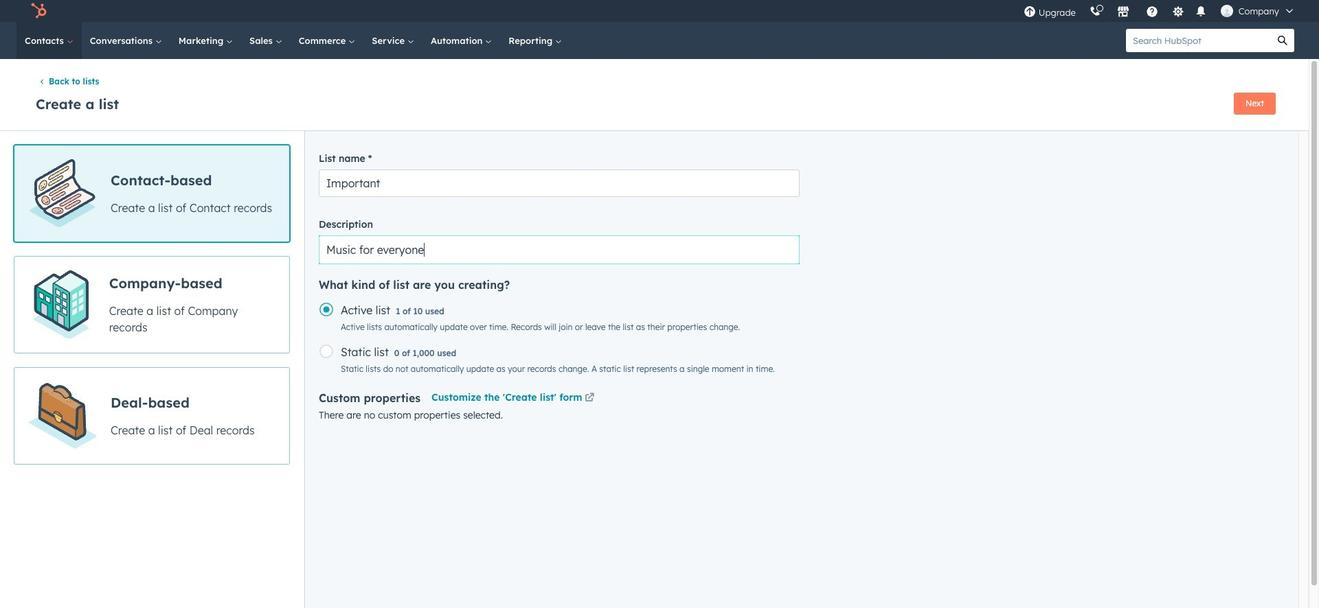 Task type: describe. For each thing, give the bounding box(es) containing it.
link opens in a new window image
[[585, 394, 595, 404]]

link opens in a new window image
[[585, 391, 595, 408]]

jacob simon image
[[1221, 5, 1234, 17]]



Task type: locate. For each thing, give the bounding box(es) containing it.
List name text field
[[319, 170, 800, 197]]

banner
[[33, 89, 1276, 117]]

None text field
[[319, 236, 800, 265]]

marketplaces image
[[1117, 6, 1130, 19]]

None checkbox
[[14, 368, 290, 466]]

None checkbox
[[14, 145, 290, 243], [14, 257, 290, 354], [14, 145, 290, 243], [14, 257, 290, 354]]

menu
[[1017, 0, 1303, 22]]

Search HubSpot search field
[[1127, 29, 1272, 52]]



Task type: vqa. For each thing, say whether or not it's contained in the screenshot.
text box
yes



